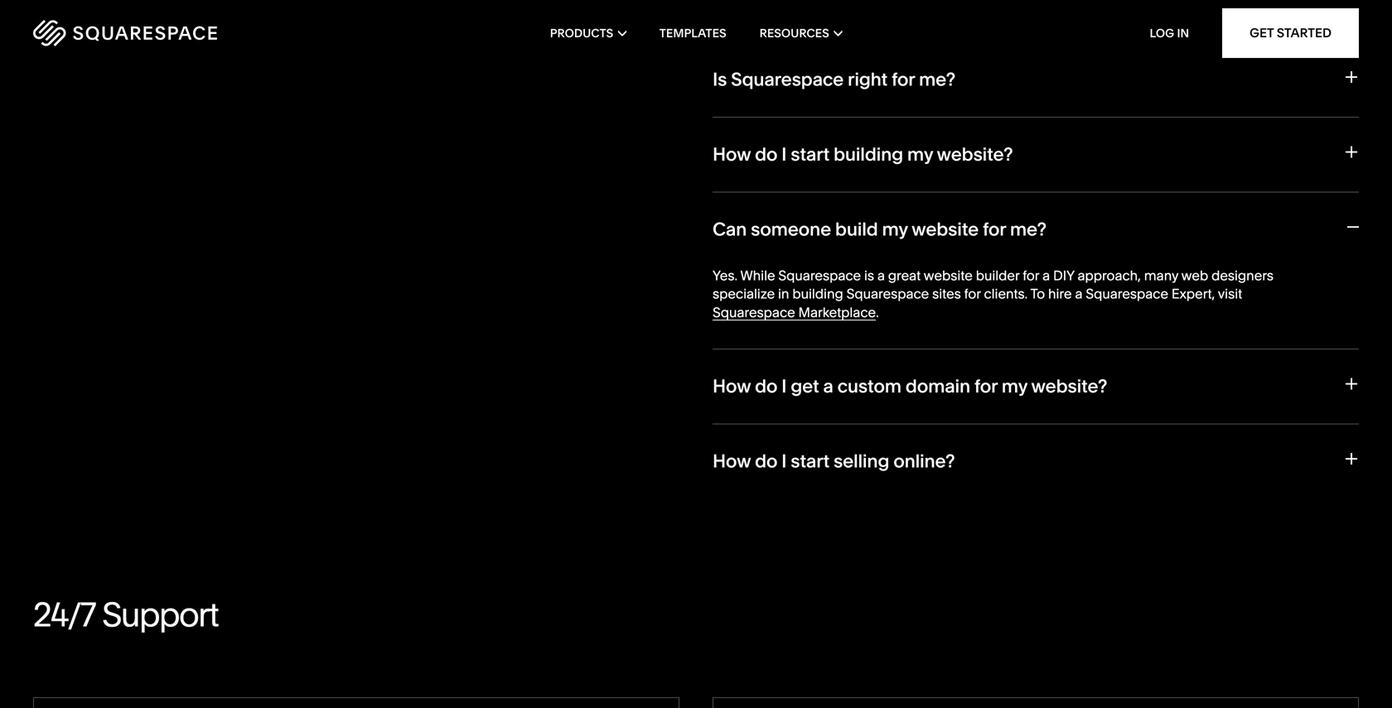 Task type: vqa. For each thing, say whether or not it's contained in the screenshot.
Technology
no



Task type: describe. For each thing, give the bounding box(es) containing it.
how do i get a custom domain for my website? button
[[713, 349, 1359, 424]]

can someone build my website for me? button
[[713, 192, 1359, 267]]

how for how do i start selling online?
[[713, 450, 751, 472]]

squarespace down specialize
[[713, 305, 795, 321]]

is squarespace right for me? button
[[713, 42, 1359, 117]]

how do i start selling online? button
[[713, 424, 1359, 499]]

website inside dropdown button
[[912, 218, 979, 240]]

templates link
[[660, 0, 727, 66]]

how do i start selling online?
[[713, 450, 955, 472]]

yes. while squarespace is a great website builder for a diy approach, many web designers specialize in building squarespace sites for clients. to hire a squarespace expert, visit squarespace marketplace .
[[713, 268, 1274, 321]]

how for how do i start building my website?
[[713, 143, 751, 165]]

build
[[835, 218, 878, 240]]

squarespace up in
[[779, 268, 861, 284]]

squarespace marketplace link
[[713, 305, 876, 321]]

24/7 support
[[33, 595, 218, 635]]

online?
[[894, 450, 955, 472]]

i for building
[[782, 143, 787, 165]]

do for how do i start building my website?
[[755, 143, 778, 165]]

can someone build my website for me?
[[713, 218, 1047, 240]]

0 vertical spatial me?
[[919, 68, 956, 90]]

hire
[[1049, 286, 1072, 302]]

domain
[[906, 375, 971, 397]]

1 vertical spatial my
[[882, 218, 908, 240]]

is
[[713, 68, 727, 90]]

approach,
[[1078, 268, 1141, 284]]

squarespace logo image
[[33, 20, 217, 46]]

someone
[[751, 218, 831, 240]]

a right is at the right top of the page
[[878, 268, 885, 284]]

0 horizontal spatial website?
[[937, 143, 1013, 165]]

selling
[[834, 450, 890, 472]]

in
[[778, 286, 790, 302]]

i for selling
[[782, 450, 787, 472]]

marketplace
[[799, 305, 876, 321]]

get started link
[[1223, 8, 1359, 58]]

expert,
[[1172, 286, 1215, 302]]

squarespace down 'approach,'
[[1086, 286, 1169, 302]]

diy
[[1054, 268, 1075, 284]]

templates
[[660, 26, 727, 40]]

products
[[550, 26, 614, 40]]

visit
[[1218, 286, 1243, 302]]

for right the sites
[[965, 286, 981, 302]]

website inside yes. while squarespace is a great website builder for a diy approach, many web designers specialize in building squarespace sites for clients. to hire a squarespace expert, visit squarespace marketplace .
[[924, 268, 973, 284]]

in
[[1177, 26, 1190, 40]]

a inside how do i get a custom domain for my website? dropdown button
[[823, 375, 834, 397]]

right
[[848, 68, 888, 90]]

log             in link
[[1150, 26, 1190, 40]]



Task type: locate. For each thing, give the bounding box(es) containing it.
2 vertical spatial my
[[1002, 375, 1028, 397]]

0 vertical spatial website
[[912, 218, 979, 240]]

building up marketplace
[[793, 286, 844, 302]]

2 vertical spatial do
[[755, 450, 778, 472]]

website up great
[[912, 218, 979, 240]]

3 how from the top
[[713, 450, 751, 472]]

0 vertical spatial i
[[782, 143, 787, 165]]

i for a
[[782, 375, 787, 397]]

squarespace inside dropdown button
[[731, 68, 844, 90]]

do
[[755, 143, 778, 165], [755, 375, 778, 397], [755, 450, 778, 472]]

0 vertical spatial do
[[755, 143, 778, 165]]

3 i from the top
[[782, 450, 787, 472]]

for right domain
[[975, 375, 998, 397]]

website up the sites
[[924, 268, 973, 284]]

squarespace down resources on the top of the page
[[731, 68, 844, 90]]

support
[[102, 595, 218, 635]]

resources
[[760, 26, 830, 40]]

1 vertical spatial website
[[924, 268, 973, 284]]

1 vertical spatial how
[[713, 375, 751, 397]]

squarespace logo link
[[33, 20, 298, 46]]

start up someone
[[791, 143, 830, 165]]

how do i start building my website? button
[[713, 117, 1359, 192]]

building inside yes. while squarespace is a great website builder for a diy approach, many web designers specialize in building squarespace sites for clients. to hire a squarespace expert, visit squarespace marketplace .
[[793, 286, 844, 302]]

get
[[1250, 25, 1274, 41]]

0 vertical spatial building
[[834, 143, 904, 165]]

great
[[888, 268, 921, 284]]

do for how do i start selling online?
[[755, 450, 778, 472]]

i up someone
[[782, 143, 787, 165]]

0 vertical spatial start
[[791, 143, 830, 165]]

many
[[1145, 268, 1179, 284]]

for
[[892, 68, 915, 90], [983, 218, 1006, 240], [1023, 268, 1040, 284], [965, 286, 981, 302], [975, 375, 998, 397]]

yes.
[[713, 268, 738, 284]]

how do i start building my website?
[[713, 143, 1013, 165]]

custom
[[838, 375, 902, 397]]

for right right
[[892, 68, 915, 90]]

me?
[[919, 68, 956, 90], [1010, 218, 1047, 240]]

a left diy
[[1043, 268, 1050, 284]]

products button
[[550, 0, 626, 66]]

how do i get a custom domain for my website?
[[713, 375, 1108, 397]]

1 horizontal spatial website?
[[1032, 375, 1108, 397]]

building down right
[[834, 143, 904, 165]]

2 start from the top
[[791, 450, 830, 472]]

1 vertical spatial i
[[782, 375, 787, 397]]

get
[[791, 375, 819, 397]]

0 vertical spatial website?
[[937, 143, 1013, 165]]

to
[[1031, 286, 1045, 302]]

sites
[[933, 286, 961, 302]]

website?
[[937, 143, 1013, 165], [1032, 375, 1108, 397]]

1 vertical spatial me?
[[1010, 218, 1047, 240]]

2 vertical spatial i
[[782, 450, 787, 472]]

squarespace
[[731, 68, 844, 90], [779, 268, 861, 284], [847, 286, 929, 302], [1086, 286, 1169, 302], [713, 305, 795, 321]]

how for how do i get a custom domain for my website?
[[713, 375, 751, 397]]

is
[[865, 268, 875, 284]]

start left the selling
[[791, 450, 830, 472]]

me? right right
[[919, 68, 956, 90]]

1 start from the top
[[791, 143, 830, 165]]

while
[[741, 268, 775, 284]]

1 i from the top
[[782, 143, 787, 165]]

a right get
[[823, 375, 834, 397]]

1 how from the top
[[713, 143, 751, 165]]

web
[[1182, 268, 1209, 284]]

start for selling
[[791, 450, 830, 472]]

i left the selling
[[782, 450, 787, 472]]

i
[[782, 143, 787, 165], [782, 375, 787, 397], [782, 450, 787, 472]]

2 do from the top
[[755, 375, 778, 397]]

i left get
[[782, 375, 787, 397]]

my
[[908, 143, 933, 165], [882, 218, 908, 240], [1002, 375, 1028, 397]]

2 vertical spatial how
[[713, 450, 751, 472]]

log
[[1150, 26, 1175, 40]]

log             in
[[1150, 26, 1190, 40]]

resources button
[[760, 0, 842, 66]]

1 vertical spatial do
[[755, 375, 778, 397]]

1 vertical spatial start
[[791, 450, 830, 472]]

website
[[912, 218, 979, 240], [924, 268, 973, 284]]

for up to
[[1023, 268, 1040, 284]]

2 how from the top
[[713, 375, 751, 397]]

start inside how do i start selling online? dropdown button
[[791, 450, 830, 472]]

1 vertical spatial building
[[793, 286, 844, 302]]

0 horizontal spatial me?
[[919, 68, 956, 90]]

me? up "builder"
[[1010, 218, 1047, 240]]

clients.
[[984, 286, 1028, 302]]

1 vertical spatial website?
[[1032, 375, 1108, 397]]

.
[[876, 305, 879, 321]]

can
[[713, 218, 747, 240]]

start inside how do i start building my website? dropdown button
[[791, 143, 830, 165]]

building inside dropdown button
[[834, 143, 904, 165]]

how
[[713, 143, 751, 165], [713, 375, 751, 397], [713, 450, 751, 472]]

0 vertical spatial my
[[908, 143, 933, 165]]

builder
[[976, 268, 1020, 284]]

2 i from the top
[[782, 375, 787, 397]]

do for how do i get a custom domain for my website?
[[755, 375, 778, 397]]

3 do from the top
[[755, 450, 778, 472]]

for up "builder"
[[983, 218, 1006, 240]]

get started
[[1250, 25, 1332, 41]]

1 do from the top
[[755, 143, 778, 165]]

is squarespace right for me?
[[713, 68, 956, 90]]

specialize
[[713, 286, 775, 302]]

a right the 'hire'
[[1075, 286, 1083, 302]]

24/7
[[33, 595, 95, 635]]

1 horizontal spatial me?
[[1010, 218, 1047, 240]]

started
[[1277, 25, 1332, 41]]

building
[[834, 143, 904, 165], [793, 286, 844, 302]]

squarespace up "."
[[847, 286, 929, 302]]

start
[[791, 143, 830, 165], [791, 450, 830, 472]]

a
[[878, 268, 885, 284], [1043, 268, 1050, 284], [1075, 286, 1083, 302], [823, 375, 834, 397]]

designers
[[1212, 268, 1274, 284]]

start for building
[[791, 143, 830, 165]]

0 vertical spatial how
[[713, 143, 751, 165]]



